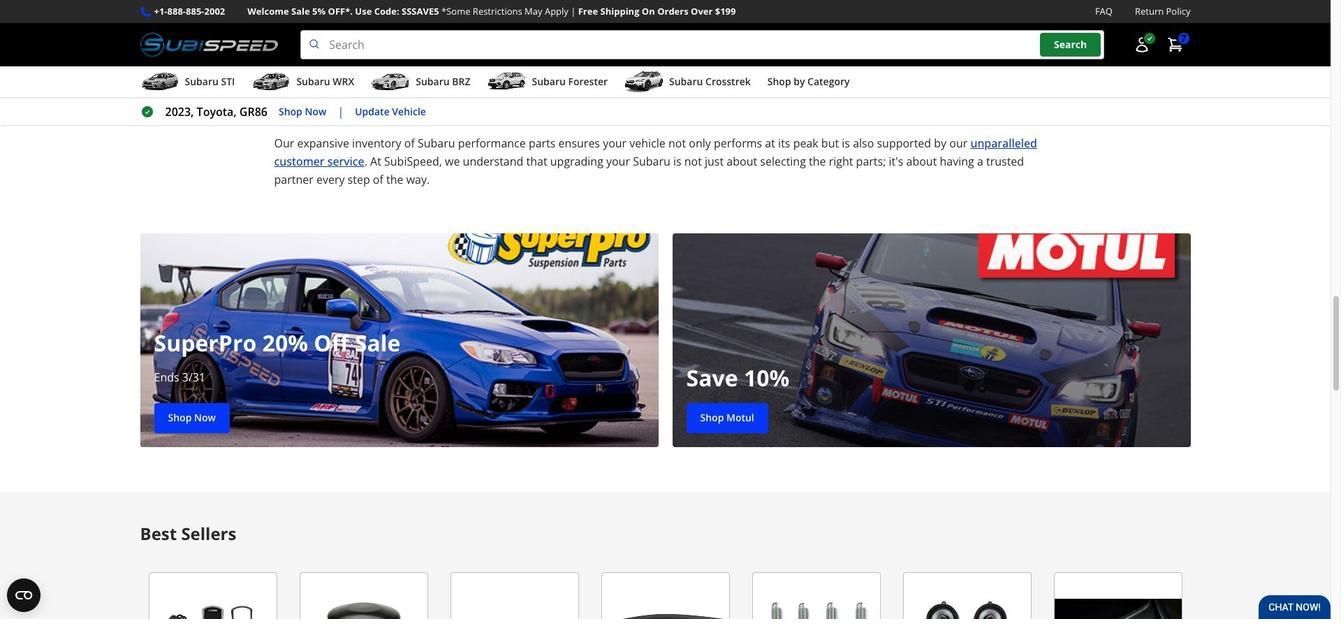 Task type: describe. For each thing, give the bounding box(es) containing it.
open widget image
[[7, 579, 41, 612]]

search input field
[[301, 30, 1104, 59]]

a subaru sti thumbnail image image
[[140, 71, 179, 92]]

a subaru brz thumbnail image image
[[371, 71, 410, 92]]



Task type: locate. For each thing, give the bounding box(es) containing it.
a subaru crosstrek thumbnail image image
[[625, 71, 664, 92]]

subispeed logo image
[[140, 30, 278, 59]]

a subaru forester thumbnail image image
[[487, 71, 527, 92]]

a subaru wrx thumbnail image image
[[252, 71, 291, 92]]

button image
[[1134, 36, 1151, 53]]



Task type: vqa. For each thing, say whether or not it's contained in the screenshot.
'a subaru crosstrek Thumbnail Image'
yes



